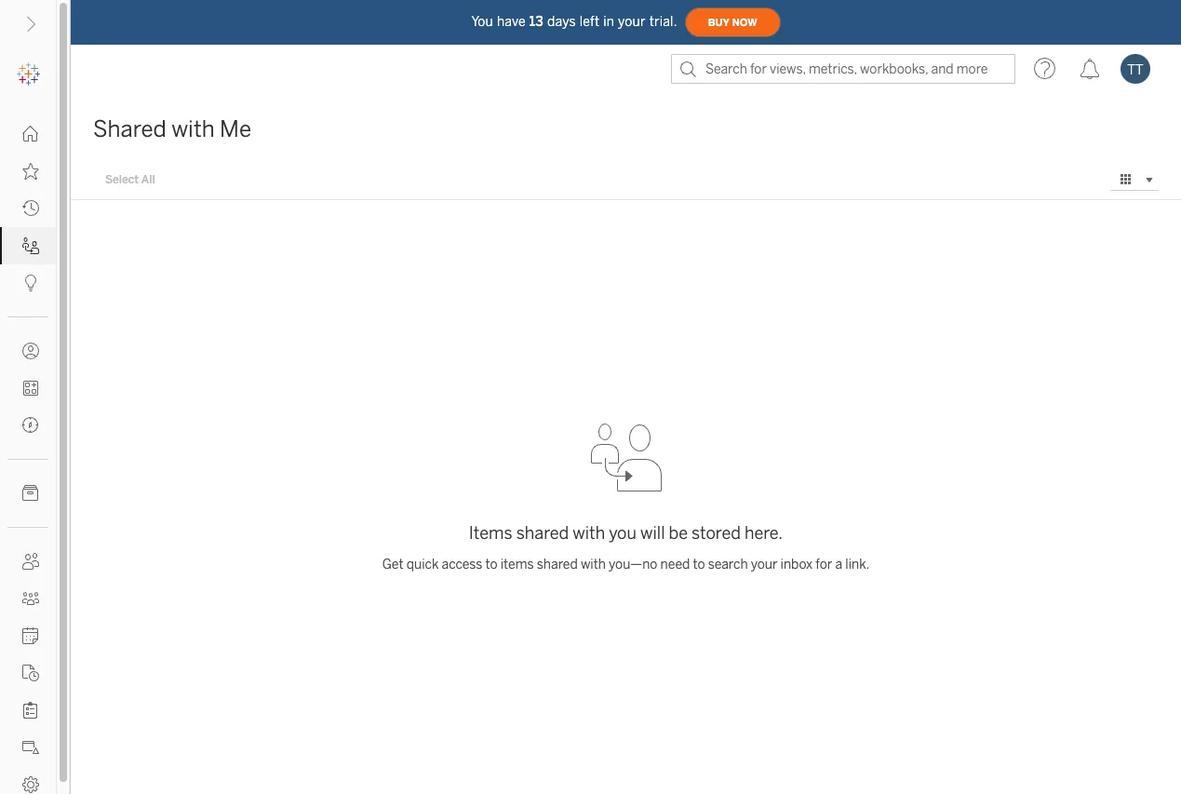Task type: locate. For each thing, give the bounding box(es) containing it.
left
[[580, 14, 600, 29]]

to
[[486, 557, 498, 573], [693, 557, 705, 573]]

1 horizontal spatial your
[[751, 557, 778, 573]]

need
[[661, 557, 690, 573]]

grid view image
[[1118, 171, 1135, 188]]

shared up items
[[517, 523, 569, 544]]

to right need
[[693, 557, 705, 573]]

external assets image
[[22, 485, 39, 502]]

with left you
[[573, 523, 605, 544]]

1 horizontal spatial to
[[693, 557, 705, 573]]

you—no
[[609, 557, 658, 573]]

shared with me
[[93, 115, 251, 142]]

shared right items
[[537, 557, 578, 573]]

me
[[220, 115, 251, 142]]

have
[[497, 14, 526, 29]]

search
[[708, 557, 748, 573]]

1 vertical spatial your
[[751, 557, 778, 573]]

access
[[442, 557, 483, 573]]

home image
[[22, 126, 39, 142]]

main navigation. press the up and down arrow keys to access links. element
[[0, 115, 56, 794]]

with left the me
[[172, 115, 215, 142]]

0 horizontal spatial your
[[618, 14, 646, 29]]

for
[[816, 557, 833, 573]]

link.
[[846, 557, 870, 573]]

settings image
[[22, 777, 39, 793]]

collections image
[[22, 380, 39, 397]]

you
[[472, 14, 493, 29]]

personal space image
[[22, 343, 39, 359]]

a
[[836, 557, 843, 573]]

here.
[[745, 523, 783, 544]]

jobs image
[[22, 665, 39, 682]]

shared
[[517, 523, 569, 544], [537, 557, 578, 573]]

1 vertical spatial shared
[[537, 557, 578, 573]]

your
[[618, 14, 646, 29], [751, 557, 778, 573]]

13
[[530, 14, 544, 29]]

with left you—no
[[581, 557, 606, 573]]

items
[[469, 523, 513, 544]]

recents image
[[22, 200, 39, 217]]

groups image
[[22, 590, 39, 607]]

0 vertical spatial your
[[618, 14, 646, 29]]

your down here.
[[751, 557, 778, 573]]

your right in
[[618, 14, 646, 29]]

explore image
[[22, 417, 39, 434]]

with
[[172, 115, 215, 142], [573, 523, 605, 544], [581, 557, 606, 573]]

recommendations image
[[22, 275, 39, 291]]

to left items
[[486, 557, 498, 573]]

0 horizontal spatial to
[[486, 557, 498, 573]]



Task type: describe. For each thing, give the bounding box(es) containing it.
quick
[[407, 557, 439, 573]]

2 vertical spatial with
[[581, 557, 606, 573]]

schedules image
[[22, 628, 39, 644]]

select all
[[105, 173, 155, 186]]

0 vertical spatial shared
[[517, 523, 569, 544]]

in
[[604, 14, 615, 29]]

now
[[733, 16, 758, 28]]

items
[[501, 557, 534, 573]]

buy now button
[[685, 7, 781, 37]]

inbox
[[781, 557, 813, 573]]

you have 13 days left in your trial.
[[472, 14, 678, 29]]

buy now
[[708, 16, 758, 28]]

0 vertical spatial with
[[172, 115, 215, 142]]

select all button
[[93, 169, 167, 191]]

be
[[669, 523, 688, 544]]

2 to from the left
[[693, 557, 705, 573]]

shared
[[93, 115, 166, 142]]

1 to from the left
[[486, 557, 498, 573]]

1 vertical spatial with
[[573, 523, 605, 544]]

will
[[641, 523, 665, 544]]

get
[[382, 557, 404, 573]]

stored
[[692, 523, 741, 544]]

Search for views, metrics, workbooks, and more text field
[[671, 54, 1016, 84]]

items shared with you will be stored here.
[[469, 523, 783, 544]]

all
[[141, 173, 155, 186]]

favorites image
[[22, 163, 39, 180]]

site status image
[[22, 739, 39, 756]]

users image
[[22, 553, 39, 570]]

you
[[609, 523, 637, 544]]

navigation panel element
[[0, 56, 56, 794]]

tasks image
[[22, 702, 39, 719]]

buy
[[708, 16, 730, 28]]

get quick access to items shared with you—no need to search your inbox for a link.
[[382, 557, 870, 573]]

shared with me image
[[22, 237, 39, 254]]

days
[[547, 14, 576, 29]]

select
[[105, 173, 139, 186]]

trial.
[[650, 14, 678, 29]]



Task type: vqa. For each thing, say whether or not it's contained in the screenshot.
rightmost Sandboxed
no



